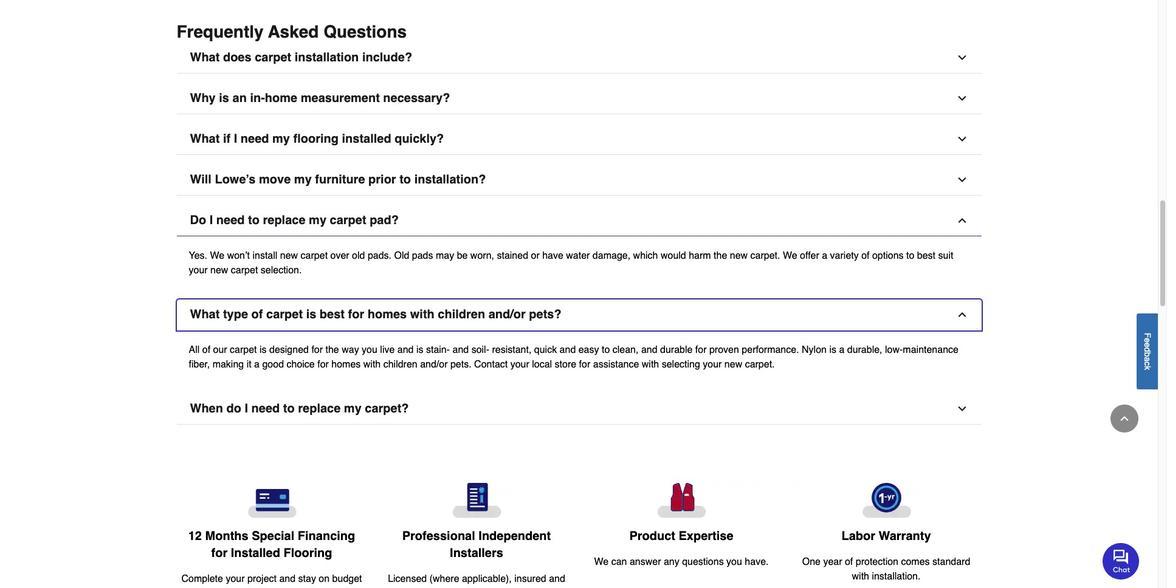 Task type: describe. For each thing, give the bounding box(es) containing it.
project
[[248, 574, 277, 585]]

need for if
[[241, 132, 269, 146]]

12 months
[[218, 589, 264, 589]]

it
[[247, 359, 252, 370]]

and right live
[[398, 345, 414, 356]]

what does carpet installation include? button
[[177, 42, 982, 73]]

is inside button
[[219, 91, 229, 105]]

type
[[223, 308, 248, 322]]

what if i need my flooring installed quickly?
[[190, 132, 444, 146]]

chevron down image for when do i need to replace my carpet?
[[957, 403, 969, 415]]

1 horizontal spatial we
[[595, 557, 609, 568]]

can
[[612, 557, 627, 568]]

what for what type of carpet is best for homes with children and/or pets?
[[190, 308, 220, 322]]

clean,
[[613, 345, 639, 356]]

for right choice
[[318, 359, 329, 370]]

maintenance
[[904, 345, 959, 356]]

carpet left over
[[301, 250, 328, 261]]

what for what if i need my flooring installed quickly?
[[190, 132, 220, 146]]

a dark blue background check icon. image
[[384, 483, 570, 519]]

is inside button
[[306, 308, 316, 322]]

local
[[532, 359, 552, 370]]

chevron down image for what if i need my flooring installed quickly?
[[957, 133, 969, 145]]

independent
[[479, 530, 551, 544]]

i inside button
[[210, 213, 213, 227]]

what type of carpet is best for homes with children and/or pets?
[[190, 308, 562, 322]]

of inside yes. we won't install new carpet over old pads. old pads may be worn, stained or have water damage, which would harm the new carpet. we offer a variety of options to best suit your new carpet selection.
[[862, 250, 870, 261]]

will
[[190, 173, 212, 187]]

questions
[[324, 22, 407, 41]]

f
[[1144, 333, 1153, 338]]

measurement
[[301, 91, 380, 105]]

labor
[[842, 530, 876, 544]]

with inside complete your project and stay on budget with 12 months special financing.
[[198, 589, 215, 589]]

special inside complete your project and stay on budget with 12 months special financing.
[[266, 589, 298, 589]]

best inside button
[[320, 308, 345, 322]]

financing.
[[301, 589, 346, 589]]

of inside what type of carpet is best for homes with children and/or pets? button
[[252, 308, 263, 322]]

you inside all of our carpet is designed for the way you live and is stain- and soil- resistant, quick and easy to clean, and durable for proven performance. nylon is a durable, low-maintenance fiber, making it a good choice for homes with children and/or pets. contact your local store for assistance with selecting your new carpet.
[[362, 345, 378, 356]]

a lowe's red vest icon. image
[[589, 483, 775, 519]]

easy
[[579, 345, 599, 356]]

damage,
[[593, 250, 631, 261]]

durable,
[[848, 345, 883, 356]]

why is an in-home measurement necessary? button
[[177, 83, 982, 114]]

include?
[[362, 50, 412, 64]]

best inside yes. we won't install new carpet over old pads. old pads may be worn, stained or have water damage, which would harm the new carpet. we offer a variety of options to best suit your new carpet selection.
[[918, 250, 936, 261]]

for left the proven
[[696, 345, 707, 356]]

stained
[[497, 250, 529, 261]]

and inside licensed (where applicable), insured and background-checked for your peace o
[[549, 574, 566, 585]]

home
[[265, 91, 298, 105]]

(where
[[430, 574, 460, 585]]

c
[[1144, 362, 1153, 366]]

carpet?
[[365, 402, 409, 416]]

with inside one year of protection comes standard with installation.
[[853, 572, 870, 583]]

year
[[824, 557, 843, 568]]

of inside all of our carpet is designed for the way you live and is stain- and soil- resistant, quick and easy to clean, and durable for proven performance. nylon is a durable, low-maintenance fiber, making it a good choice for homes with children and/or pets. contact your local store for assistance with selecting your new carpet.
[[202, 345, 211, 356]]

in-
[[250, 91, 265, 105]]

comes
[[902, 557, 930, 568]]

warranty
[[879, 530, 932, 544]]

performance.
[[742, 345, 800, 356]]

options
[[873, 250, 904, 261]]

carpet inside button
[[266, 308, 303, 322]]

fiber,
[[189, 359, 210, 370]]

install
[[253, 250, 278, 261]]

frequently
[[177, 22, 264, 41]]

why is an in-home measurement necessary?
[[190, 91, 450, 105]]

your down the proven
[[703, 359, 722, 370]]

may
[[436, 250, 454, 261]]

applicable),
[[462, 574, 512, 585]]

all
[[189, 345, 200, 356]]

yes. we won't install new carpet over old pads. old pads may be worn, stained or have water damage, which would harm the new carpet. we offer a variety of options to best suit your new carpet selection.
[[189, 250, 954, 276]]

for inside licensed (where applicable), insured and background-checked for your peace o
[[487, 589, 498, 589]]

is right nylon in the right of the page
[[830, 345, 837, 356]]

the inside all of our carpet is designed for the way you live and is stain- and soil- resistant, quick and easy to clean, and durable for proven performance. nylon is a durable, low-maintenance fiber, making it a good choice for homes with children and/or pets. contact your local store for assistance with selecting your new carpet.
[[326, 345, 339, 356]]

to inside do i need to replace my carpet pad? button
[[248, 213, 260, 227]]

old
[[352, 250, 365, 261]]

and/or inside button
[[489, 308, 526, 322]]

a left durable,
[[840, 345, 845, 356]]

financing
[[298, 530, 355, 544]]

12 months special financing for installed flooring
[[188, 530, 355, 561]]

protection
[[856, 557, 899, 568]]

for inside the 12 months special financing for installed flooring
[[211, 547, 228, 561]]

for down easy on the bottom of the page
[[579, 359, 591, 370]]

we can answer any questions you have.
[[595, 557, 769, 568]]

proven
[[710, 345, 740, 356]]

a dark blue credit card icon. image
[[179, 483, 365, 519]]

carpet left 'pad?'
[[330, 213, 367, 227]]

my inside when do i need to replace my carpet? button
[[344, 402, 362, 416]]

1 e from the top
[[1144, 338, 1153, 343]]

choice
[[287, 359, 315, 370]]

pets.
[[451, 359, 472, 370]]

i for if
[[234, 132, 237, 146]]

have.
[[745, 557, 769, 568]]

new inside all of our carpet is designed for the way you live and is stain- and soil- resistant, quick and easy to clean, and durable for proven performance. nylon is a durable, low-maintenance fiber, making it a good choice for homes with children and/or pets. contact your local store for assistance with selecting your new carpet.
[[725, 359, 743, 370]]

1 horizontal spatial you
[[727, 557, 743, 568]]

checked
[[448, 589, 484, 589]]

to inside when do i need to replace my carpet? button
[[283, 402, 295, 416]]

need for do
[[252, 402, 280, 416]]

installers
[[450, 547, 504, 561]]

homes inside all of our carpet is designed for the way you live and is stain- and soil- resistant, quick and easy to clean, and durable for proven performance. nylon is a durable, low-maintenance fiber, making it a good choice for homes with children and/or pets. contact your local store for assistance with selecting your new carpet.
[[332, 359, 361, 370]]

an
[[233, 91, 247, 105]]

designed
[[269, 345, 309, 356]]

to inside yes. we won't install new carpet over old pads. old pads may be worn, stained or have water damage, which would harm the new carpet. we offer a variety of options to best suit your new carpet selection.
[[907, 250, 915, 261]]

stay
[[298, 574, 316, 585]]

prior
[[369, 173, 396, 187]]

or
[[531, 250, 540, 261]]

soil-
[[472, 345, 490, 356]]

b
[[1144, 352, 1153, 357]]

is up 'good'
[[260, 345, 267, 356]]

assistance
[[594, 359, 639, 370]]

a inside yes. we won't install new carpet over old pads. old pads may be worn, stained or have water damage, which would harm the new carpet. we offer a variety of options to best suit your new carpet selection.
[[823, 250, 828, 261]]

standard
[[933, 557, 971, 568]]

and/or inside all of our carpet is designed for the way you live and is stain- and soil- resistant, quick and easy to clean, and durable for proven performance. nylon is a durable, low-maintenance fiber, making it a good choice for homes with children and/or pets. contact your local store for assistance with selecting your new carpet.
[[420, 359, 448, 370]]

budget
[[332, 574, 362, 585]]

with left selecting
[[642, 359, 660, 370]]

carpet inside all of our carpet is designed for the way you live and is stain- and soil- resistant, quick and easy to clean, and durable for proven performance. nylon is a durable, low-maintenance fiber, making it a good choice for homes with children and/or pets. contact your local store for assistance with selecting your new carpet.
[[230, 345, 257, 356]]

my inside will lowe's move my furniture prior to installation? button
[[294, 173, 312, 187]]

new right harm
[[730, 250, 748, 261]]

for up choice
[[312, 345, 323, 356]]

why
[[190, 91, 216, 105]]

installation
[[295, 50, 359, 64]]

licensed (where applicable), insured and background-checked for your peace o
[[388, 574, 566, 589]]

2 horizontal spatial we
[[783, 250, 798, 261]]

selection.
[[261, 265, 302, 276]]

contact
[[475, 359, 508, 370]]

quickly?
[[395, 132, 444, 146]]

licensed
[[388, 574, 427, 585]]

installed
[[231, 547, 280, 561]]

furniture
[[315, 173, 365, 187]]

replace inside button
[[263, 213, 306, 227]]

will lowe's move my furniture prior to installation? button
[[177, 165, 982, 196]]

chevron down image for to
[[957, 174, 969, 186]]

quick
[[535, 345, 557, 356]]

carpet. inside yes. we won't install new carpet over old pads. old pads may be worn, stained or have water damage, which would harm the new carpet. we offer a variety of options to best suit your new carpet selection.
[[751, 250, 781, 261]]

professional
[[403, 530, 476, 544]]



Task type: vqa. For each thing, say whether or not it's contained in the screenshot.


Task type: locate. For each thing, give the bounding box(es) containing it.
need right do
[[252, 402, 280, 416]]

do
[[227, 402, 241, 416]]

background-
[[394, 589, 448, 589]]

your inside yes. we won't install new carpet over old pads. old pads may be worn, stained or have water damage, which would harm the new carpet. we offer a variety of options to best suit your new carpet selection.
[[189, 265, 208, 276]]

to
[[400, 173, 411, 187], [248, 213, 260, 227], [907, 250, 915, 261], [602, 345, 610, 356], [283, 402, 295, 416]]

for up way at the left bottom of the page
[[348, 308, 364, 322]]

what down frequently
[[190, 50, 220, 64]]

stain-
[[426, 345, 450, 356]]

1 vertical spatial you
[[727, 557, 743, 568]]

children
[[438, 308, 485, 322], [384, 359, 418, 370]]

your down resistant,
[[511, 359, 530, 370]]

1 horizontal spatial the
[[714, 250, 728, 261]]

1 vertical spatial homes
[[332, 359, 361, 370]]

to up install
[[248, 213, 260, 227]]

1 horizontal spatial children
[[438, 308, 485, 322]]

12
[[188, 530, 202, 544]]

to right prior
[[400, 173, 411, 187]]

what left if
[[190, 132, 220, 146]]

with up stain-
[[410, 308, 435, 322]]

when do i need to replace my carpet?
[[190, 402, 409, 416]]

2 what from the top
[[190, 132, 220, 146]]

if
[[223, 132, 231, 146]]

0 vertical spatial chevron down image
[[957, 52, 969, 64]]

homes down way at the left bottom of the page
[[332, 359, 361, 370]]

one year of protection comes standard with installation.
[[803, 557, 971, 583]]

you
[[362, 345, 378, 356], [727, 557, 743, 568]]

3 what from the top
[[190, 308, 220, 322]]

answer
[[630, 557, 661, 568]]

chevron down image for necessary?
[[957, 92, 969, 104]]

1 vertical spatial replace
[[298, 402, 341, 416]]

we left can
[[595, 557, 609, 568]]

0 vertical spatial children
[[438, 308, 485, 322]]

we left the "offer"
[[783, 250, 798, 261]]

replace down choice
[[298, 402, 341, 416]]

nylon
[[802, 345, 827, 356]]

new down the proven
[[725, 359, 743, 370]]

pads
[[412, 250, 433, 261]]

with inside button
[[410, 308, 435, 322]]

i right do
[[245, 402, 248, 416]]

scroll to top element
[[1111, 405, 1139, 433]]

1 vertical spatial special
[[266, 589, 298, 589]]

what for what does carpet installation include?
[[190, 50, 220, 64]]

on
[[319, 574, 330, 585]]

0 vertical spatial the
[[714, 250, 728, 261]]

peace
[[523, 589, 549, 589]]

0 horizontal spatial homes
[[332, 359, 361, 370]]

1 vertical spatial chevron up image
[[1119, 413, 1131, 425]]

1 vertical spatial i
[[210, 213, 213, 227]]

offer
[[801, 250, 820, 261]]

children inside what type of carpet is best for homes with children and/or pets? button
[[438, 308, 485, 322]]

worn,
[[471, 250, 495, 261]]

you left have.
[[727, 557, 743, 568]]

harm
[[689, 250, 711, 261]]

0 vertical spatial chevron down image
[[957, 133, 969, 145]]

children up the soil-
[[438, 308, 485, 322]]

a blue 1-year labor warranty icon. image
[[794, 483, 980, 519]]

my left the carpet?
[[344, 402, 362, 416]]

of inside one year of protection comes standard with installation.
[[845, 557, 854, 568]]

0 horizontal spatial best
[[320, 308, 345, 322]]

your up 12 months
[[226, 574, 245, 585]]

you left live
[[362, 345, 378, 356]]

for
[[348, 308, 364, 322], [312, 345, 323, 356], [696, 345, 707, 356], [318, 359, 329, 370], [579, 359, 591, 370], [211, 547, 228, 561], [487, 589, 498, 589]]

a right it
[[254, 359, 260, 370]]

chevron up image inside what type of carpet is best for homes with children and/or pets? button
[[957, 309, 969, 321]]

the left way at the left bottom of the page
[[326, 345, 339, 356]]

e
[[1144, 338, 1153, 343], [1144, 343, 1153, 348]]

product expertise
[[630, 530, 734, 544]]

d
[[1144, 348, 1153, 352]]

suit
[[939, 250, 954, 261]]

0 vertical spatial special
[[252, 530, 295, 544]]

our
[[213, 345, 227, 356]]

flooring
[[294, 132, 339, 146]]

2 vertical spatial what
[[190, 308, 220, 322]]

2 vertical spatial chevron down image
[[957, 174, 969, 186]]

1 chevron down image from the top
[[957, 52, 969, 64]]

the
[[714, 250, 728, 261], [326, 345, 339, 356]]

replace up install
[[263, 213, 306, 227]]

need right 'do'
[[216, 213, 245, 227]]

0 horizontal spatial and/or
[[420, 359, 448, 370]]

0 vertical spatial need
[[241, 132, 269, 146]]

do
[[190, 213, 206, 227]]

for inside button
[[348, 308, 364, 322]]

0 horizontal spatial the
[[326, 345, 339, 356]]

0 horizontal spatial you
[[362, 345, 378, 356]]

will lowe's move my furniture prior to installation?
[[190, 173, 486, 187]]

yes.
[[189, 250, 207, 261]]

carpet. left the "offer"
[[751, 250, 781, 261]]

months
[[205, 530, 249, 544]]

1 vertical spatial and/or
[[420, 359, 448, 370]]

need
[[241, 132, 269, 146], [216, 213, 245, 227], [252, 402, 280, 416]]

chevron down image inside will lowe's move my furniture prior to installation? button
[[957, 174, 969, 186]]

1 chevron down image from the top
[[957, 133, 969, 145]]

chat invite button image
[[1103, 543, 1141, 580]]

lowe's
[[215, 173, 256, 187]]

be
[[457, 250, 468, 261]]

1 what from the top
[[190, 50, 220, 64]]

chevron up image
[[957, 215, 969, 227]]

and right insured
[[549, 574, 566, 585]]

my inside what if i need my flooring installed quickly? button
[[273, 132, 290, 146]]

of right "year"
[[845, 557, 854, 568]]

new up selection.
[[280, 250, 298, 261]]

to inside all of our carpet is designed for the way you live and is stain- and soil- resistant, quick and easy to clean, and durable for proven performance. nylon is a durable, low-maintenance fiber, making it a good choice for homes with children and/or pets. contact your local store for assistance with selecting your new carpet.
[[602, 345, 610, 356]]

low-
[[886, 345, 904, 356]]

1 vertical spatial best
[[320, 308, 345, 322]]

carpet. inside all of our carpet is designed for the way you live and is stain- and soil- resistant, quick and easy to clean, and durable for proven performance. nylon is a durable, low-maintenance fiber, making it a good choice for homes with children and/or pets. contact your local store for assistance with selecting your new carpet.
[[746, 359, 775, 370]]

durable
[[661, 345, 693, 356]]

to down choice
[[283, 402, 295, 416]]

necessary?
[[383, 91, 450, 105]]

carpet. down performance.
[[746, 359, 775, 370]]

with down live
[[364, 359, 381, 370]]

with down protection
[[853, 572, 870, 583]]

0 horizontal spatial we
[[210, 250, 225, 261]]

k
[[1144, 366, 1153, 370]]

making
[[213, 359, 244, 370]]

your down insured
[[501, 589, 520, 589]]

1 vertical spatial children
[[384, 359, 418, 370]]

chevron down image inside what does carpet installation include? button
[[957, 52, 969, 64]]

replace
[[263, 213, 306, 227], [298, 402, 341, 416]]

0 vertical spatial best
[[918, 250, 936, 261]]

does
[[223, 50, 252, 64]]

1 vertical spatial carpet.
[[746, 359, 775, 370]]

1 vertical spatial the
[[326, 345, 339, 356]]

my left flooring
[[273, 132, 290, 146]]

which
[[634, 250, 658, 261]]

your inside licensed (where applicable), insured and background-checked for your peace o
[[501, 589, 520, 589]]

and right clean,
[[642, 345, 658, 356]]

0 horizontal spatial chevron up image
[[957, 309, 969, 321]]

best up way at the left bottom of the page
[[320, 308, 345, 322]]

chevron down image
[[957, 52, 969, 64], [957, 92, 969, 104], [957, 174, 969, 186]]

and inside complete your project and stay on budget with 12 months special financing.
[[279, 574, 296, 585]]

0 horizontal spatial i
[[210, 213, 213, 227]]

a up k
[[1144, 357, 1153, 362]]

my right move
[[294, 173, 312, 187]]

is left the an on the top of page
[[219, 91, 229, 105]]

special inside the 12 months special financing for installed flooring
[[252, 530, 295, 544]]

what left type
[[190, 308, 220, 322]]

2 vertical spatial i
[[245, 402, 248, 416]]

i for do
[[245, 402, 248, 416]]

0 vertical spatial and/or
[[489, 308, 526, 322]]

store
[[555, 359, 577, 370]]

children inside all of our carpet is designed for the way you live and is stain- and soil- resistant, quick and easy to clean, and durable for proven performance. nylon is a durable, low-maintenance fiber, making it a good choice for homes with children and/or pets. contact your local store for assistance with selecting your new carpet.
[[384, 359, 418, 370]]

move
[[259, 173, 291, 187]]

complete
[[182, 574, 223, 585]]

e up b
[[1144, 343, 1153, 348]]

over
[[331, 250, 350, 261]]

3 chevron down image from the top
[[957, 174, 969, 186]]

homes up live
[[368, 308, 407, 322]]

2 e from the top
[[1144, 343, 1153, 348]]

a inside button
[[1144, 357, 1153, 362]]

of right variety
[[862, 250, 870, 261]]

a right the "offer"
[[823, 250, 828, 261]]

is up designed
[[306, 308, 316, 322]]

the right harm
[[714, 250, 728, 261]]

1 vertical spatial chevron down image
[[957, 403, 969, 415]]

do i need to replace my carpet pad? button
[[177, 205, 982, 236]]

e up d
[[1144, 338, 1153, 343]]

do i need to replace my carpet pad?
[[190, 213, 399, 227]]

chevron down image
[[957, 133, 969, 145], [957, 403, 969, 415]]

0 horizontal spatial children
[[384, 359, 418, 370]]

1 horizontal spatial homes
[[368, 308, 407, 322]]

chevron down image inside why is an in-home measurement necessary? button
[[957, 92, 969, 104]]

i right if
[[234, 132, 237, 146]]

0 vertical spatial homes
[[368, 308, 407, 322]]

need right if
[[241, 132, 269, 146]]

new
[[280, 250, 298, 261], [730, 250, 748, 261], [211, 265, 228, 276], [725, 359, 743, 370]]

my
[[273, 132, 290, 146], [294, 173, 312, 187], [309, 213, 327, 227], [344, 402, 362, 416]]

pads.
[[368, 250, 392, 261]]

have
[[543, 250, 564, 261]]

0 vertical spatial chevron up image
[[957, 309, 969, 321]]

carpet down frequently asked questions
[[255, 50, 291, 64]]

and/or down stain-
[[420, 359, 448, 370]]

1 horizontal spatial i
[[234, 132, 237, 146]]

f e e d b a c k button
[[1137, 314, 1159, 390]]

for down applicable),
[[487, 589, 498, 589]]

1 vertical spatial what
[[190, 132, 220, 146]]

way
[[342, 345, 359, 356]]

i right 'do'
[[210, 213, 213, 227]]

carpet up designed
[[266, 308, 303, 322]]

of right type
[[252, 308, 263, 322]]

what if i need my flooring installed quickly? button
[[177, 124, 982, 155]]

product
[[630, 530, 676, 544]]

1 vertical spatial chevron down image
[[957, 92, 969, 104]]

to right options
[[907, 250, 915, 261]]

what inside button
[[190, 50, 220, 64]]

complete your project and stay on budget with 12 months special financing.
[[182, 574, 362, 589]]

selecting
[[662, 359, 701, 370]]

to right easy on the bottom of the page
[[602, 345, 610, 356]]

homes inside button
[[368, 308, 407, 322]]

and/or
[[489, 308, 526, 322], [420, 359, 448, 370]]

what does carpet installation include?
[[190, 50, 412, 64]]

special up installed
[[252, 530, 295, 544]]

and
[[398, 345, 414, 356], [453, 345, 469, 356], [560, 345, 576, 356], [642, 345, 658, 356], [549, 574, 566, 585], [279, 574, 296, 585]]

0 vertical spatial carpet.
[[751, 250, 781, 261]]

0 vertical spatial replace
[[263, 213, 306, 227]]

with down complete
[[198, 589, 215, 589]]

chevron up image inside scroll to top element
[[1119, 413, 1131, 425]]

1 horizontal spatial best
[[918, 250, 936, 261]]

carpet up it
[[230, 345, 257, 356]]

2 horizontal spatial i
[[245, 402, 248, 416]]

new down won't
[[211, 265, 228, 276]]

chevron up image
[[957, 309, 969, 321], [1119, 413, 1131, 425]]

special
[[252, 530, 295, 544], [266, 589, 298, 589]]

0 vertical spatial i
[[234, 132, 237, 146]]

2 chevron down image from the top
[[957, 403, 969, 415]]

frequently asked questions
[[177, 22, 407, 41]]

special down "project"
[[266, 589, 298, 589]]

variety
[[831, 250, 859, 261]]

and/or up resistant,
[[489, 308, 526, 322]]

and up pets.
[[453, 345, 469, 356]]

0 vertical spatial what
[[190, 50, 220, 64]]

for down months
[[211, 547, 228, 561]]

your down yes.
[[189, 265, 208, 276]]

your inside complete your project and stay on budget with 12 months special financing.
[[226, 574, 245, 585]]

my inside do i need to replace my carpet pad? button
[[309, 213, 327, 227]]

my down will lowe's move my furniture prior to installation? on the top of the page
[[309, 213, 327, 227]]

of right all
[[202, 345, 211, 356]]

2 chevron down image from the top
[[957, 92, 969, 104]]

carpet
[[255, 50, 291, 64], [330, 213, 367, 227], [301, 250, 328, 261], [231, 265, 258, 276], [266, 308, 303, 322], [230, 345, 257, 356]]

and left stay
[[279, 574, 296, 585]]

2 vertical spatial need
[[252, 402, 280, 416]]

chevron down image inside what if i need my flooring installed quickly? button
[[957, 133, 969, 145]]

any
[[664, 557, 680, 568]]

i
[[234, 132, 237, 146], [210, 213, 213, 227], [245, 402, 248, 416]]

resistant,
[[492, 345, 532, 356]]

good
[[262, 359, 284, 370]]

best left suit
[[918, 250, 936, 261]]

and up store
[[560, 345, 576, 356]]

carpet down won't
[[231, 265, 258, 276]]

the inside yes. we won't install new carpet over old pads. old pads may be worn, stained or have water damage, which would harm the new carpet. we offer a variety of options to best suit your new carpet selection.
[[714, 250, 728, 261]]

to inside will lowe's move my furniture prior to installation? button
[[400, 173, 411, 187]]

1 vertical spatial need
[[216, 213, 245, 227]]

what type of carpet is best for homes with children and/or pets? button
[[177, 300, 982, 331]]

we right yes.
[[210, 250, 225, 261]]

1 horizontal spatial and/or
[[489, 308, 526, 322]]

a
[[823, 250, 828, 261], [840, 345, 845, 356], [1144, 357, 1153, 362], [254, 359, 260, 370]]

is
[[219, 91, 229, 105], [306, 308, 316, 322], [260, 345, 267, 356], [417, 345, 424, 356], [830, 345, 837, 356]]

won't
[[227, 250, 250, 261]]

0 vertical spatial you
[[362, 345, 378, 356]]

when
[[190, 402, 223, 416]]

1 horizontal spatial chevron up image
[[1119, 413, 1131, 425]]

chevron down image inside when do i need to replace my carpet? button
[[957, 403, 969, 415]]

is left stain-
[[417, 345, 424, 356]]

replace inside button
[[298, 402, 341, 416]]

need inside button
[[216, 213, 245, 227]]

children down live
[[384, 359, 418, 370]]



